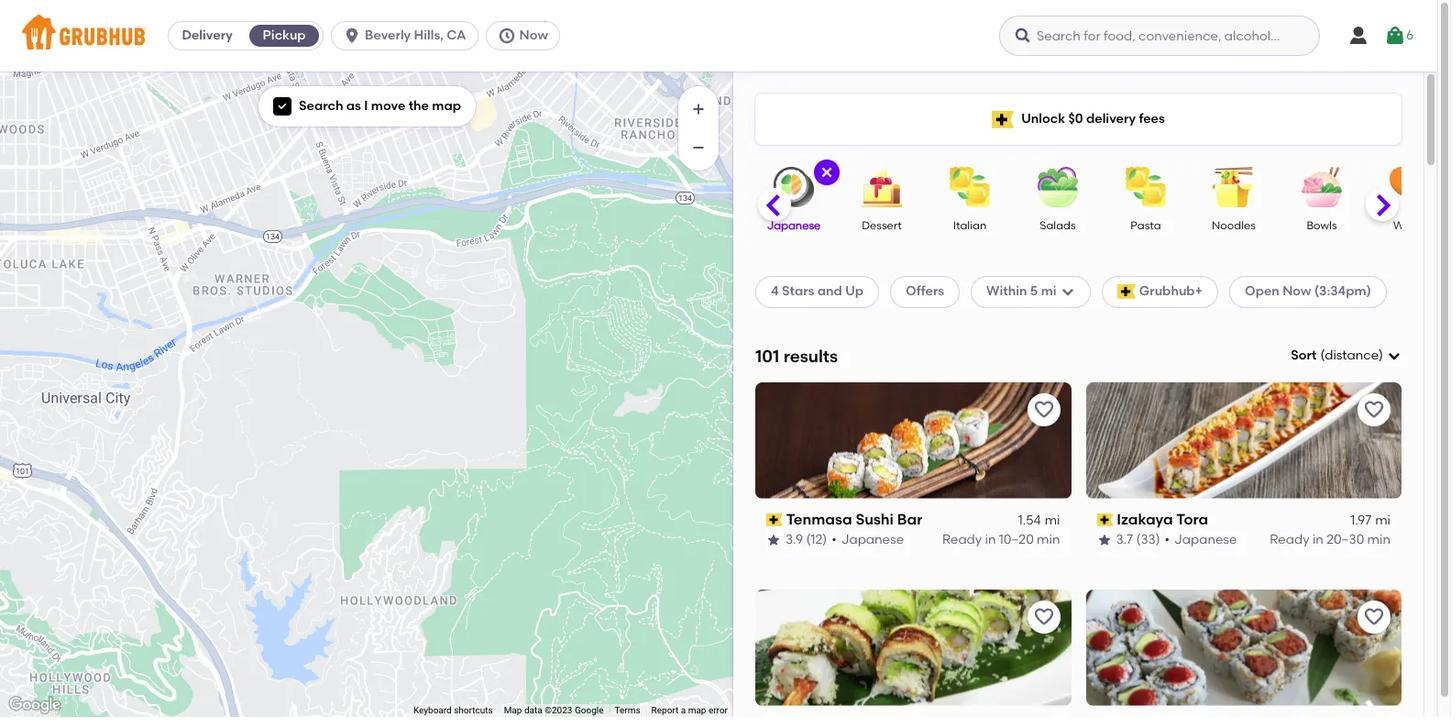 Task type: describe. For each thing, give the bounding box(es) containing it.
3.9 (12)
[[786, 531, 828, 547]]

within 5 mi
[[987, 284, 1057, 299]]

now button
[[486, 21, 568, 50]]

niko niko sushi logo image
[[756, 589, 1072, 706]]

ca
[[447, 28, 466, 43]]

6 button
[[1385, 19, 1414, 52]]

)
[[1380, 348, 1384, 363]]

sushi
[[856, 511, 894, 528]]

svg image inside beverly hills, ca "button"
[[343, 27, 361, 45]]

error
[[709, 705, 728, 716]]

star icon image for izakaya tora
[[1097, 532, 1112, 547]]

wings
[[1394, 219, 1427, 232]]

4
[[771, 284, 779, 299]]

• japanese for tora
[[1165, 531, 1238, 547]]

tora
[[1177, 511, 1209, 528]]

in for tenmasa sushi bar
[[986, 531, 997, 547]]

3.7
[[1117, 531, 1134, 547]]

results
[[784, 345, 838, 367]]

bowls
[[1307, 219, 1338, 232]]

0 vertical spatial map
[[432, 98, 461, 114]]

salads
[[1040, 219, 1077, 232]]

unlock $0 delivery fees
[[1022, 111, 1166, 126]]

i
[[364, 98, 368, 114]]

sort ( distance )
[[1292, 348, 1384, 363]]

min for tenmasa sushi bar
[[1037, 531, 1061, 547]]

japanese for izakaya tora
[[1175, 531, 1238, 547]]

save this restaurant button for izakaya tora logo
[[1358, 393, 1391, 426]]

move
[[371, 98, 406, 114]]

1.54 mi
[[1019, 513, 1061, 528]]

5
[[1031, 284, 1039, 299]]

italian
[[954, 219, 987, 232]]

pasta image
[[1114, 167, 1179, 207]]

bowls image
[[1291, 167, 1355, 207]]

• for tenmasa
[[832, 531, 837, 547]]

a
[[681, 705, 686, 716]]

terms
[[615, 705, 641, 716]]

4 stars and up
[[771, 284, 864, 299]]

noodles image
[[1202, 167, 1267, 207]]

20–30
[[1327, 531, 1365, 547]]

delivery
[[182, 28, 233, 43]]

save this restaurant button for niko niko sushi logo
[[1028, 600, 1061, 634]]

fees
[[1140, 111, 1166, 126]]

data
[[525, 705, 543, 716]]

shortcuts
[[454, 705, 493, 716]]

delivery
[[1087, 111, 1136, 126]]

grubhub plus flag logo image for grubhub+
[[1118, 285, 1136, 299]]

mi right 5
[[1042, 284, 1057, 299]]

the
[[409, 98, 429, 114]]

1.54
[[1019, 513, 1042, 528]]

save this restaurant image for tenmasa sushi bar
[[1033, 399, 1055, 421]]

keyboard shortcuts button
[[414, 705, 493, 717]]

pickup button
[[246, 21, 323, 50]]

1.97 mi
[[1351, 513, 1391, 528]]

report a map error
[[652, 705, 728, 716]]

izakaya tora logo image
[[1086, 382, 1402, 499]]

report a map error link
[[652, 705, 728, 716]]

sort
[[1292, 348, 1318, 363]]

grubhub plus flag logo image for unlock $0 delivery fees
[[993, 111, 1015, 128]]

in for izakaya tora
[[1313, 531, 1324, 547]]

google
[[575, 705, 604, 716]]

search as i move the map
[[299, 98, 461, 114]]

(
[[1321, 348, 1326, 363]]

svg image inside the 'now' button
[[498, 27, 516, 45]]

search
[[299, 98, 343, 114]]

tenmasa sushi bar logo image
[[756, 382, 1072, 499]]

0 horizontal spatial japanese
[[767, 219, 821, 232]]

main navigation navigation
[[0, 0, 1438, 72]]

japanese image
[[762, 167, 826, 207]]



Task type: locate. For each thing, give the bounding box(es) containing it.
1 star icon image from the left
[[767, 532, 781, 547]]

1 • from the left
[[832, 531, 837, 547]]

10–20
[[1000, 531, 1034, 547]]

1 ready from the left
[[943, 531, 982, 547]]

star icon image left 3.7
[[1097, 532, 1112, 547]]

in
[[986, 531, 997, 547], [1313, 531, 1324, 547]]

dessert image
[[850, 167, 914, 207]]

ready left 20–30
[[1271, 531, 1310, 547]]

•
[[832, 531, 837, 547], [1165, 531, 1170, 547]]

delivery button
[[169, 21, 246, 50]]

save this restaurant button for tenmasa sushi bar logo
[[1028, 393, 1061, 426]]

0 horizontal spatial in
[[986, 531, 997, 547]]

subscription pass image for tenmasa sushi bar
[[767, 514, 783, 527]]

plus icon image
[[690, 100, 708, 118]]

• right (12)
[[832, 531, 837, 547]]

2 • from the left
[[1165, 531, 1170, 547]]

save this restaurant button
[[1028, 393, 1061, 426], [1358, 393, 1391, 426], [1028, 600, 1061, 634], [1358, 600, 1391, 634]]

0 horizontal spatial min
[[1037, 531, 1061, 547]]

keyboard shortcuts
[[414, 705, 493, 716]]

wokcano logo image
[[1086, 589, 1402, 706]]

subscription pass image for izakaya tora
[[1097, 514, 1114, 527]]

mi
[[1042, 284, 1057, 299], [1045, 513, 1061, 528], [1376, 513, 1391, 528]]

mi right 1.54
[[1045, 513, 1061, 528]]

1 horizontal spatial • japanese
[[1165, 531, 1238, 547]]

noodles
[[1213, 219, 1257, 232]]

min down 1.97 mi
[[1368, 531, 1391, 547]]

1.97
[[1351, 513, 1372, 528]]

(33)
[[1137, 531, 1161, 547]]

svg image up unlock
[[1014, 27, 1033, 45]]

grubhub plus flag logo image
[[993, 111, 1015, 128], [1118, 285, 1136, 299]]

tenmasa
[[787, 511, 853, 528]]

italian image
[[938, 167, 1003, 207]]

stars
[[782, 284, 815, 299]]

1 horizontal spatial now
[[1283, 284, 1312, 299]]

2 star icon image from the left
[[1097, 532, 1112, 547]]

salads image
[[1026, 167, 1091, 207]]

tenmasa sushi bar
[[787, 511, 923, 528]]

1 in from the left
[[986, 531, 997, 547]]

0 vertical spatial now
[[520, 28, 548, 43]]

6
[[1407, 27, 1414, 43]]

svg image left beverly
[[343, 27, 361, 45]]

grubhub plus flag logo image left unlock
[[993, 111, 1015, 128]]

1 horizontal spatial in
[[1313, 531, 1324, 547]]

0 horizontal spatial grubhub plus flag logo image
[[993, 111, 1015, 128]]

1 min from the left
[[1037, 531, 1061, 547]]

beverly hills, ca
[[365, 28, 466, 43]]

0 horizontal spatial subscription pass image
[[767, 514, 783, 527]]

0 horizontal spatial ready
[[943, 531, 982, 547]]

subscription pass image
[[767, 514, 783, 527], [1097, 514, 1114, 527]]

svg image inside field
[[1388, 349, 1402, 363]]

2 subscription pass image from the left
[[1097, 514, 1114, 527]]

izakaya tora
[[1117, 511, 1209, 528]]

0 horizontal spatial star icon image
[[767, 532, 781, 547]]

1 horizontal spatial map
[[689, 705, 707, 716]]

2 • japanese from the left
[[1165, 531, 1238, 547]]

and
[[818, 284, 843, 299]]

distance
[[1326, 348, 1380, 363]]

0 vertical spatial grubhub plus flag logo image
[[993, 111, 1015, 128]]

svg image right ca
[[498, 27, 516, 45]]

3.9
[[786, 531, 804, 547]]

3.7 (33)
[[1117, 531, 1161, 547]]

japanese down sushi
[[842, 531, 904, 547]]

mi for tenmasa sushi bar
[[1045, 513, 1061, 528]]

subscription pass image left tenmasa
[[767, 514, 783, 527]]

japanese down japanese image
[[767, 219, 821, 232]]

google image
[[5, 693, 65, 717]]

ready for tenmasa sushi bar
[[943, 531, 982, 547]]

now right ca
[[520, 28, 548, 43]]

svg image inside 6 button
[[1385, 25, 1407, 47]]

1 • japanese from the left
[[832, 531, 904, 547]]

pasta
[[1131, 219, 1162, 232]]

1 vertical spatial now
[[1283, 284, 1312, 299]]

map
[[432, 98, 461, 114], [689, 705, 707, 716]]

map right a
[[689, 705, 707, 716]]

dessert
[[862, 219, 902, 232]]

japanese
[[767, 219, 821, 232], [842, 531, 904, 547], [1175, 531, 1238, 547]]

star icon image for tenmasa sushi bar
[[767, 532, 781, 547]]

within
[[987, 284, 1028, 299]]

star icon image
[[767, 532, 781, 547], [1097, 532, 1112, 547]]

save this restaurant button for wokcano logo
[[1358, 600, 1391, 634]]

• right (33)
[[1165, 531, 1170, 547]]

©2023
[[545, 705, 573, 716]]

• for izakaya
[[1165, 531, 1170, 547]]

save this restaurant image for izakaya tora
[[1364, 399, 1386, 421]]

now right the open
[[1283, 284, 1312, 299]]

star icon image left 3.9
[[767, 532, 781, 547]]

0 horizontal spatial • japanese
[[832, 531, 904, 547]]

1 vertical spatial grubhub plus flag logo image
[[1118, 285, 1136, 299]]

grubhub+
[[1140, 284, 1203, 299]]

report
[[652, 705, 679, 716]]

map region
[[0, 0, 853, 717]]

1 horizontal spatial •
[[1165, 531, 1170, 547]]

2 ready from the left
[[1271, 531, 1310, 547]]

bar
[[898, 511, 923, 528]]

japanese for tenmasa sushi bar
[[842, 531, 904, 547]]

1 horizontal spatial min
[[1368, 531, 1391, 547]]

none field containing sort
[[1292, 347, 1402, 365]]

(3:34pm)
[[1315, 284, 1372, 299]]

ready for izakaya tora
[[1271, 531, 1310, 547]]

in left '10–20'
[[986, 531, 997, 547]]

min down 1.54 mi
[[1037, 531, 1061, 547]]

keyboard
[[414, 705, 452, 716]]

map right the
[[432, 98, 461, 114]]

svg image
[[1348, 25, 1370, 47], [1385, 25, 1407, 47], [277, 101, 288, 112], [820, 165, 835, 180], [1061, 285, 1076, 299]]

mi right 1.97
[[1376, 513, 1391, 528]]

subscription pass image left izakaya
[[1097, 514, 1114, 527]]

save this restaurant image
[[1033, 399, 1055, 421], [1364, 399, 1386, 421], [1364, 606, 1386, 628]]

Search for food, convenience, alcohol... search field
[[1000, 16, 1321, 56]]

2 in from the left
[[1313, 531, 1324, 547]]

svg image
[[343, 27, 361, 45], [498, 27, 516, 45], [1014, 27, 1033, 45], [1388, 349, 1402, 363]]

pickup
[[263, 28, 306, 43]]

grubhub plus flag logo image left 'grubhub+'
[[1118, 285, 1136, 299]]

1 horizontal spatial grubhub plus flag logo image
[[1118, 285, 1136, 299]]

now
[[520, 28, 548, 43], [1283, 284, 1312, 299]]

terms link
[[615, 705, 641, 716]]

beverly hills, ca button
[[331, 21, 486, 50]]

map
[[504, 705, 522, 716]]

ready left '10–20'
[[943, 531, 982, 547]]

offers
[[906, 284, 945, 299]]

min
[[1037, 531, 1061, 547], [1368, 531, 1391, 547]]

0 horizontal spatial now
[[520, 28, 548, 43]]

ready
[[943, 531, 982, 547], [1271, 531, 1310, 547]]

(12)
[[807, 531, 828, 547]]

2 horizontal spatial japanese
[[1175, 531, 1238, 547]]

open now (3:34pm)
[[1246, 284, 1372, 299]]

mi for izakaya tora
[[1376, 513, 1391, 528]]

open
[[1246, 284, 1280, 299]]

izakaya
[[1117, 511, 1174, 528]]

save this restaurant image
[[1033, 606, 1055, 628]]

1 horizontal spatial subscription pass image
[[1097, 514, 1114, 527]]

0 horizontal spatial map
[[432, 98, 461, 114]]

svg image right the )
[[1388, 349, 1402, 363]]

ready in 10–20 min
[[943, 531, 1061, 547]]

japanese down tora
[[1175, 531, 1238, 547]]

• japanese down tora
[[1165, 531, 1238, 547]]

min for izakaya tora
[[1368, 531, 1391, 547]]

in left 20–30
[[1313, 531, 1324, 547]]

minus icon image
[[690, 139, 708, 157]]

now inside the 'now' button
[[520, 28, 548, 43]]

beverly
[[365, 28, 411, 43]]

2 min from the left
[[1368, 531, 1391, 547]]

$0
[[1069, 111, 1084, 126]]

1 horizontal spatial japanese
[[842, 531, 904, 547]]

ready in 20–30 min
[[1271, 531, 1391, 547]]

None field
[[1292, 347, 1402, 365]]

101 results
[[756, 345, 838, 367]]

1 horizontal spatial star icon image
[[1097, 532, 1112, 547]]

unlock
[[1022, 111, 1066, 126]]

• japanese
[[832, 531, 904, 547], [1165, 531, 1238, 547]]

wings image
[[1379, 167, 1443, 207]]

• japanese for sushi
[[832, 531, 904, 547]]

up
[[846, 284, 864, 299]]

hills,
[[414, 28, 444, 43]]

0 horizontal spatial •
[[832, 531, 837, 547]]

as
[[347, 98, 361, 114]]

101
[[756, 345, 780, 367]]

1 vertical spatial map
[[689, 705, 707, 716]]

map data ©2023 google
[[504, 705, 604, 716]]

1 subscription pass image from the left
[[767, 514, 783, 527]]

1 horizontal spatial ready
[[1271, 531, 1310, 547]]

• japanese down sushi
[[832, 531, 904, 547]]



Task type: vqa. For each thing, say whether or not it's contained in the screenshot.
SECRET COFFEE to the right
no



